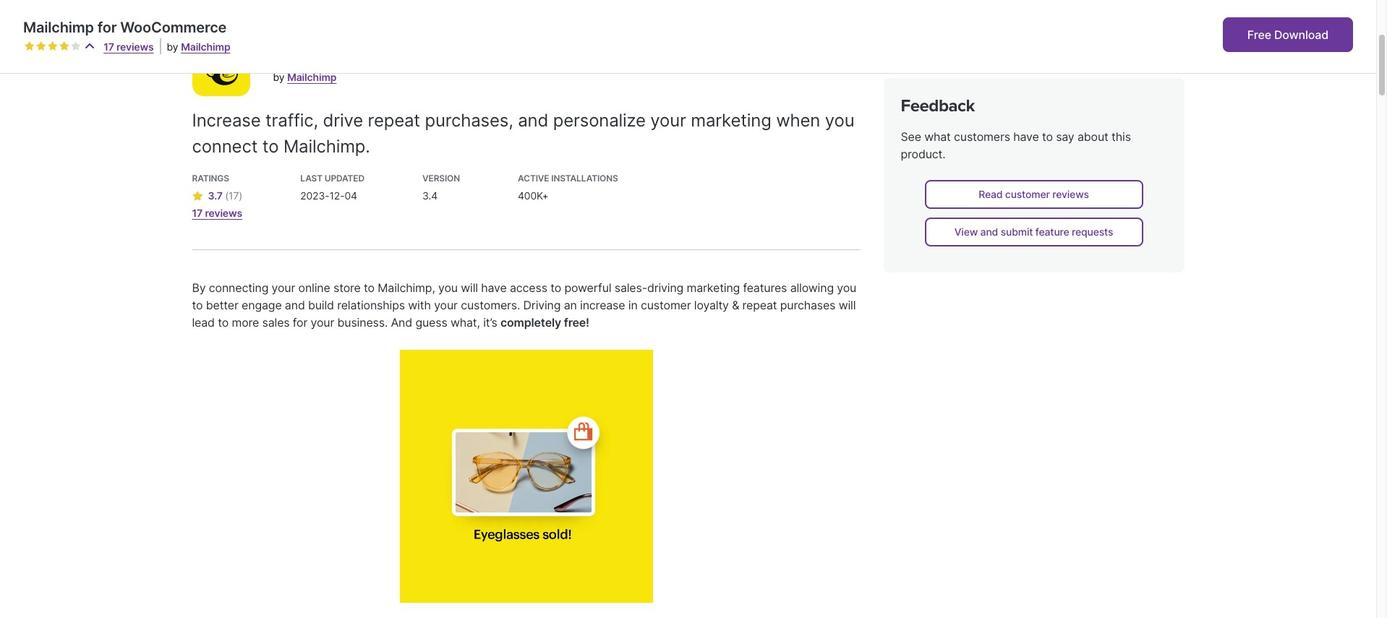 Task type: locate. For each thing, give the bounding box(es) containing it.
version
[[1067, 76, 1104, 89], [422, 173, 460, 184]]

&
[[732, 298, 739, 312]]

version up 3.4
[[422, 173, 460, 184]]

1 horizontal spatial mailchimp
[[181, 40, 230, 53]]

more
[[232, 315, 259, 330]]

2023- up marketing
[[1002, 76, 1031, 89]]

will right the purchases
[[839, 298, 856, 312]]

mailchimp down woocommerce
[[181, 40, 230, 53]]

to left say
[[1042, 129, 1053, 144]]

mailchimp link
[[181, 40, 230, 53], [287, 71, 337, 83]]

0 horizontal spatial 17 reviews link
[[104, 40, 154, 53]]

about
[[1077, 129, 1108, 144]]

for inside by connecting your online store to mailchimp, you will have access to powerful sales-driving marketing features allowing you to better engage and build relationships with your customers. driving an increase in customer loyalty & repeat purchases will lead to more sales for your business. and guess what, it's
[[293, 315, 307, 330]]

say
[[1056, 129, 1074, 144]]

repeat down features
[[742, 298, 777, 312]]

1 horizontal spatial repeat
[[742, 298, 777, 312]]

17 right 3.7
[[229, 189, 239, 202]]

0 horizontal spatial 04
[[345, 189, 357, 202]]

what
[[924, 129, 951, 144]]

1 vertical spatial last
[[300, 173, 323, 184]]

customer
[[1005, 188, 1050, 200], [641, 298, 691, 312]]

features
[[743, 281, 787, 295]]

1 horizontal spatial mailchimp link
[[287, 71, 337, 83]]

your right personalize
[[650, 110, 686, 131]]

by mailchimp up 'traffic,'
[[273, 71, 337, 83]]

1 vertical spatial will
[[839, 298, 856, 312]]

mailchimp link down woocommerce
[[181, 40, 230, 53]]

have up customers.
[[481, 281, 507, 295]]

0 horizontal spatial last
[[300, 173, 323, 184]]

0 vertical spatial by mailchimp
[[167, 40, 230, 53]]

2 horizontal spatial and
[[980, 226, 998, 238]]

last inside last updated 2023-12-04
[[300, 173, 323, 184]]

mailchimp up rate product 3 stars icon at the top of page
[[23, 19, 94, 36]]

2 horizontal spatial 17
[[229, 189, 239, 202]]

and inside the increase traffic, drive repeat purchases, and personalize your marketing when you connect to mailchimp.
[[518, 110, 548, 131]]

0 horizontal spatial have
[[481, 281, 507, 295]]

for left woocommerce
[[97, 19, 117, 36]]

by
[[167, 40, 178, 53], [273, 71, 285, 83]]

17
[[104, 40, 114, 53], [229, 189, 239, 202], [192, 207, 203, 219]]

400k+
[[518, 189, 549, 202]]

0 horizontal spatial 17
[[104, 40, 114, 53]]

product.
[[901, 147, 946, 161]]

1 vertical spatial 04
[[345, 189, 357, 202]]

1 horizontal spatial version
[[1067, 76, 1104, 89]]

1 vertical spatial for
[[293, 315, 307, 330]]

0 vertical spatial mailchimp
[[23, 19, 94, 36]]

marketing link
[[1002, 117, 1050, 129]]

1 vertical spatial and
[[980, 226, 998, 238]]

and
[[391, 315, 412, 330]]

0 horizontal spatial 2023-
[[300, 189, 329, 202]]

0 horizontal spatial by mailchimp
[[167, 40, 230, 53]]

04 up email at the right top of the page
[[1046, 76, 1059, 89]]

1 horizontal spatial 17 reviews link
[[192, 206, 242, 221]]

1 vertical spatial 12-
[[329, 189, 345, 202]]

free download link
[[1223, 17, 1353, 52]]

you right allowing
[[837, 281, 856, 295]]

repeat right drive
[[368, 110, 420, 131]]

by up 'traffic,'
[[273, 71, 285, 83]]

online
[[298, 281, 330, 295]]

and up sales at the bottom of the page
[[285, 298, 305, 312]]

1 vertical spatial marketing
[[687, 281, 740, 295]]

will
[[461, 281, 478, 295], [839, 298, 856, 312]]

customer inside by connecting your online store to mailchimp, you will have access to powerful sales-driving marketing features allowing you to better engage and build relationships with your customers. driving an increase in customer loyalty & repeat purchases will lead to more sales for your business. and guess what, it's
[[641, 298, 691, 312]]

0 vertical spatial 17 reviews link
[[104, 40, 154, 53]]

0 vertical spatial last
[[901, 76, 921, 89]]

you right when
[[825, 110, 854, 131]]

mailchimp link up 'traffic,'
[[287, 71, 337, 83]]

0 vertical spatial 17 reviews
[[104, 40, 154, 53]]

1 vertical spatial 17 reviews
[[192, 207, 242, 219]]

email
[[1056, 117, 1081, 129]]

version left history
[[1067, 76, 1104, 89]]

0 horizontal spatial and
[[285, 298, 305, 312]]

rate product 1 star image
[[25, 41, 35, 51]]

0 horizontal spatial version
[[422, 173, 460, 184]]

marketing left when
[[691, 110, 771, 131]]

2023- down updated
[[300, 189, 329, 202]]

free download
[[1247, 27, 1328, 42]]

1 vertical spatial mailchimp
[[181, 40, 230, 53]]

2 horizontal spatial mailchimp
[[287, 71, 337, 83]]

have down marketing
[[1013, 129, 1039, 144]]

17 reviews link down mailchimp for woocommerce
[[104, 40, 154, 53]]

0 horizontal spatial reviews
[[116, 40, 154, 53]]

countries
[[901, 143, 948, 155]]

to up relationships
[[364, 281, 375, 295]]

customers.
[[461, 298, 520, 312]]

marketing up loyalty
[[687, 281, 740, 295]]

0 horizontal spatial customer
[[641, 298, 691, 312]]

sales-
[[614, 281, 647, 295]]

woocommerce
[[120, 19, 227, 36]]

1 horizontal spatial have
[[1013, 129, 1039, 144]]

you inside the increase traffic, drive repeat purchases, and personalize your marketing when you connect to mailchimp.
[[825, 110, 854, 131]]

1 horizontal spatial and
[[518, 110, 548, 131]]

increase traffic, drive repeat purchases, and personalize your marketing when you connect to mailchimp.
[[192, 110, 854, 157]]

17 reviews down 3.7
[[192, 207, 242, 219]]

driving
[[647, 281, 684, 295]]

access
[[510, 281, 547, 295]]

1 vertical spatial by mailchimp
[[273, 71, 337, 83]]

1 horizontal spatial 17 reviews
[[192, 207, 242, 219]]

connect
[[192, 136, 258, 157]]

1 vertical spatial version
[[422, 173, 460, 184]]

1 vertical spatial 2023-
[[300, 189, 329, 202]]

free!
[[564, 315, 589, 330]]

1 horizontal spatial by mailchimp
[[273, 71, 337, 83]]

17 down 'ratings'
[[192, 207, 203, 219]]

read
[[979, 188, 1003, 200]]

feedback
[[901, 95, 975, 116]]

1 horizontal spatial for
[[293, 315, 307, 330]]

0 vertical spatial version
[[1067, 76, 1104, 89]]

1 vertical spatial have
[[481, 281, 507, 295]]

12- down updated
[[329, 189, 345, 202]]

17 reviews link
[[104, 40, 154, 53], [192, 206, 242, 221]]

0 vertical spatial reviews
[[116, 40, 154, 53]]

17 reviews
[[104, 40, 154, 53], [192, 207, 242, 219]]

mailchimp.
[[283, 136, 370, 157]]

view
[[954, 226, 978, 238]]

last updated 2023-12-04
[[300, 173, 364, 202]]

12-
[[1031, 76, 1046, 89], [329, 189, 345, 202]]

0 horizontal spatial 12-
[[329, 189, 345, 202]]

rate product 4 stars image
[[59, 41, 69, 51]]

by mailchimp down woocommerce
[[167, 40, 230, 53]]

0 horizontal spatial by
[[167, 40, 178, 53]]

reviews down mailchimp for woocommerce
[[116, 40, 154, 53]]

0 vertical spatial repeat
[[368, 110, 420, 131]]

0 vertical spatial marketing
[[691, 110, 771, 131]]

0 vertical spatial by
[[167, 40, 178, 53]]

1 horizontal spatial 2023-
[[1002, 76, 1031, 89]]

1 vertical spatial repeat
[[742, 298, 777, 312]]

1 horizontal spatial by
[[273, 71, 285, 83]]

12- up marketing
[[1031, 76, 1046, 89]]

submit
[[1001, 226, 1033, 238]]

completely
[[500, 315, 561, 330]]

2 horizontal spatial reviews
[[1052, 188, 1089, 200]]

1 horizontal spatial customer
[[1005, 188, 1050, 200]]

rate product 2 stars image
[[36, 41, 46, 51]]

reviews
[[116, 40, 154, 53], [1052, 188, 1089, 200], [205, 207, 242, 219]]

marketing inside by connecting your online store to mailchimp, you will have access to powerful sales-driving marketing features allowing you to better engage and build relationships with your customers. driving an increase in customer loyalty & repeat purchases will lead to more sales for your business. and guess what, it's
[[687, 281, 740, 295]]

will up customers.
[[461, 281, 478, 295]]

your up guess
[[434, 298, 458, 312]]

business.
[[337, 315, 388, 330]]

completely free!
[[500, 315, 589, 330]]

0 vertical spatial and
[[518, 110, 548, 131]]

0 vertical spatial 12-
[[1031, 76, 1046, 89]]

last up category
[[901, 76, 921, 89]]

2 vertical spatial reviews
[[205, 207, 242, 219]]

increase
[[192, 110, 261, 131]]

version history link
[[1067, 76, 1139, 89]]

category marketing email
[[901, 103, 1081, 129]]

17 down mailchimp for woocommerce
[[104, 40, 114, 53]]

to inside see what customers have to say about this product.
[[1042, 129, 1053, 144]]

1 horizontal spatial will
[[839, 298, 856, 312]]

2 vertical spatial and
[[285, 298, 305, 312]]

2 vertical spatial 17
[[192, 207, 203, 219]]

rate product 3 stars image
[[48, 41, 58, 51]]

1 vertical spatial customer
[[641, 298, 691, 312]]

0 vertical spatial customer
[[1005, 188, 1050, 200]]

and up active
[[518, 110, 548, 131]]

read customer reviews link
[[925, 180, 1143, 209]]

by mailchimp
[[167, 40, 230, 53], [273, 71, 337, 83]]

have inside by connecting your online store to mailchimp, you will have access to powerful sales-driving marketing features allowing you to better engage and build relationships with your customers. driving an increase in customer loyalty & repeat purchases will lead to more sales for your business. and guess what, it's
[[481, 281, 507, 295]]

17 reviews link down 3.7
[[192, 206, 242, 221]]

your
[[650, 110, 686, 131], [272, 281, 295, 295], [434, 298, 458, 312], [311, 315, 334, 330]]

0 vertical spatial will
[[461, 281, 478, 295]]

history
[[1106, 76, 1139, 89]]

mailchimp up 'traffic,'
[[287, 71, 337, 83]]

0 horizontal spatial for
[[97, 19, 117, 36]]

0 horizontal spatial repeat
[[368, 110, 420, 131]]

for right sales at the bottom of the page
[[293, 315, 307, 330]]

view and submit feature requests
[[954, 226, 1113, 238]]

17 reviews down mailchimp for woocommerce
[[104, 40, 154, 53]]

reviews up feature
[[1052, 188, 1089, 200]]

and right view
[[980, 226, 998, 238]]

1 horizontal spatial last
[[901, 76, 921, 89]]

last
[[901, 76, 921, 89], [300, 173, 323, 184]]

04
[[1046, 76, 1059, 89], [345, 189, 357, 202]]

you
[[825, 110, 854, 131], [438, 281, 458, 295], [837, 281, 856, 295]]

1 horizontal spatial 04
[[1046, 76, 1059, 89]]

1 vertical spatial 17
[[229, 189, 239, 202]]

by down woocommerce
[[167, 40, 178, 53]]

loyalty
[[694, 298, 729, 312]]

04 down updated
[[345, 189, 357, 202]]

)
[[239, 189, 242, 202]]

to down 'traffic,'
[[262, 136, 279, 157]]

to
[[1042, 129, 1053, 144], [262, 136, 279, 157], [364, 281, 375, 295], [550, 281, 561, 295], [192, 298, 203, 312], [218, 315, 229, 330]]

0 horizontal spatial mailchimp link
[[181, 40, 230, 53]]

when
[[776, 110, 820, 131]]

customer down driving
[[641, 298, 691, 312]]

customer right read
[[1005, 188, 1050, 200]]

reviews down 3.7 ( 17 )
[[205, 207, 242, 219]]

mailchimp
[[23, 19, 94, 36], [181, 40, 230, 53], [287, 71, 337, 83]]

2 vertical spatial mailchimp
[[287, 71, 337, 83]]

repeat
[[368, 110, 420, 131], [742, 298, 777, 312]]

0 vertical spatial have
[[1013, 129, 1039, 144]]

an
[[564, 298, 577, 312]]

and inside view and submit feature requests link
[[980, 226, 998, 238]]

version for history
[[1067, 76, 1104, 89]]

to down 'by'
[[192, 298, 203, 312]]

last left updated
[[300, 173, 323, 184]]

and
[[518, 110, 548, 131], [980, 226, 998, 238], [285, 298, 305, 312]]

mailchimp for woocommerce
[[23, 19, 227, 36]]

0 vertical spatial 2023-
[[1002, 76, 1031, 89]]

marketing
[[691, 110, 771, 131], [687, 281, 740, 295]]

1 vertical spatial 17 reviews link
[[192, 206, 242, 221]]



Task type: vqa. For each thing, say whether or not it's contained in the screenshot.
match
no



Task type: describe. For each thing, give the bounding box(es) containing it.
(
[[225, 189, 229, 202]]

purchases,
[[425, 110, 513, 131]]

0 vertical spatial mailchimp link
[[181, 40, 230, 53]]

you up guess
[[438, 281, 458, 295]]

mailchimp,
[[378, 281, 435, 295]]

product icon image
[[192, 38, 250, 96]]

to inside the increase traffic, drive repeat purchases, and personalize your marketing when you connect to mailchimp.
[[262, 136, 279, 157]]

updated
[[325, 173, 364, 184]]

1 vertical spatial by
[[273, 71, 285, 83]]

this
[[1111, 129, 1131, 144]]

2023- inside last updated 2023-12-04
[[300, 189, 329, 202]]

last update
[[901, 76, 957, 89]]

active installations 400k+
[[518, 173, 618, 202]]

marketing inside the increase traffic, drive repeat purchases, and personalize your marketing when you connect to mailchimp.
[[691, 110, 771, 131]]

your down build
[[311, 315, 334, 330]]

lead
[[192, 315, 215, 330]]

04 inside last updated 2023-12-04
[[345, 189, 357, 202]]

see what customers have to say about this product.
[[901, 129, 1131, 161]]

1 horizontal spatial 12-
[[1031, 76, 1046, 89]]

0 vertical spatial for
[[97, 19, 117, 36]]

mailchimp for top 'mailchimp' link
[[181, 40, 230, 53]]

download
[[1274, 27, 1328, 42]]

to up driving
[[550, 281, 561, 295]]

have inside see what customers have to say about this product.
[[1013, 129, 1039, 144]]

driving
[[523, 298, 561, 312]]

12- inside last updated 2023-12-04
[[329, 189, 345, 202]]

version 3.4
[[422, 173, 460, 202]]

view and submit feature requests link
[[925, 218, 1143, 246]]

category
[[901, 103, 945, 115]]

repeat inside by connecting your online store to mailchimp, you will have access to powerful sales-driving marketing features allowing you to better engage and build relationships with your customers. driving an increase in customer loyalty & repeat purchases will lead to more sales for your business. and guess what, it's
[[742, 298, 777, 312]]

mailchimp for the bottommost 'mailchimp' link
[[287, 71, 337, 83]]

marketing
[[1002, 117, 1050, 129]]

increase
[[580, 298, 625, 312]]

2023-12-04
[[1002, 76, 1059, 89]]

build
[[308, 298, 334, 312]]

by
[[192, 281, 206, 295]]

active
[[518, 173, 549, 184]]

0 horizontal spatial will
[[461, 281, 478, 295]]

1 vertical spatial reviews
[[1052, 188, 1089, 200]]

1 horizontal spatial 17
[[192, 207, 203, 219]]

allowing
[[790, 281, 834, 295]]

3.7
[[208, 189, 223, 202]]

by mailchimp for the bottommost 'mailchimp' link
[[273, 71, 337, 83]]

powerful
[[564, 281, 611, 295]]

0 vertical spatial 17
[[104, 40, 114, 53]]

by connecting your online store to mailchimp, you will have access to powerful sales-driving marketing features allowing you to better engage and build relationships with your customers. driving an increase in customer loyalty & repeat purchases will lead to more sales for your business. and guess what, it's
[[192, 281, 856, 330]]

last for last update
[[901, 76, 921, 89]]

drive
[[323, 110, 363, 131]]

sales
[[262, 315, 290, 330]]

by mailchimp for top 'mailchimp' link
[[167, 40, 230, 53]]

see
[[901, 129, 921, 144]]

email link
[[1056, 117, 1081, 129]]

store
[[333, 281, 361, 295]]

your inside the increase traffic, drive repeat purchases, and personalize your marketing when you connect to mailchimp.
[[650, 110, 686, 131]]

0 horizontal spatial 17 reviews
[[104, 40, 154, 53]]

read customer reviews
[[979, 188, 1089, 200]]

version history
[[1067, 76, 1139, 89]]

engage
[[242, 298, 282, 312]]

traffic,
[[265, 110, 318, 131]]

in
[[628, 298, 638, 312]]

ratings
[[192, 173, 229, 184]]

personalize
[[553, 110, 646, 131]]

version for 3.4
[[422, 173, 460, 184]]

to down better
[[218, 315, 229, 330]]

repeat inside the increase traffic, drive repeat purchases, and personalize your marketing when you connect to mailchimp.
[[368, 110, 420, 131]]

requests
[[1072, 226, 1113, 238]]

it's
[[483, 315, 497, 330]]

last for last updated 2023-12-04
[[300, 173, 323, 184]]

0 vertical spatial 04
[[1046, 76, 1059, 89]]

guess
[[415, 315, 447, 330]]

feature
[[1035, 226, 1069, 238]]

3.7 ( 17 )
[[208, 189, 242, 202]]

installations
[[551, 173, 618, 184]]

connecting
[[209, 281, 268, 295]]

customers
[[954, 129, 1010, 144]]

your up "engage"
[[272, 281, 295, 295]]

free
[[1247, 27, 1271, 42]]

better
[[206, 298, 238, 312]]

3.4
[[422, 189, 438, 202]]

what,
[[450, 315, 480, 330]]

1 horizontal spatial reviews
[[205, 207, 242, 219]]

1 vertical spatial mailchimp link
[[287, 71, 337, 83]]

purchases
[[780, 298, 835, 312]]

and inside by connecting your online store to mailchimp, you will have access to powerful sales-driving marketing features allowing you to better engage and build relationships with your customers. driving an increase in customer loyalty & repeat purchases will lead to more sales for your business. and guess what, it's
[[285, 298, 305, 312]]

relationships
[[337, 298, 405, 312]]

with
[[408, 298, 431, 312]]

0 horizontal spatial mailchimp
[[23, 19, 94, 36]]

update
[[924, 76, 957, 89]]

worldwide
[[1015, 143, 1067, 155]]

rate product 5 stars image
[[71, 41, 81, 51]]



